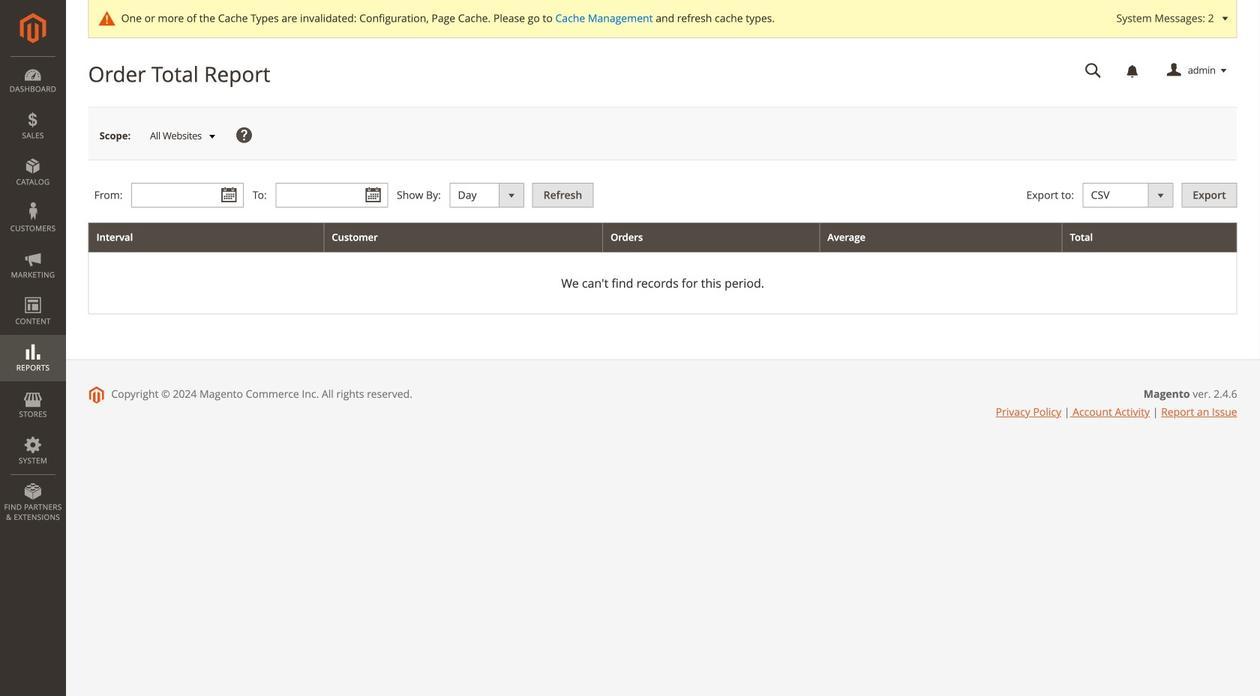 Task type: locate. For each thing, give the bounding box(es) containing it.
None text field
[[1075, 58, 1112, 84], [131, 183, 244, 208], [276, 183, 388, 208], [1075, 58, 1112, 84], [131, 183, 244, 208], [276, 183, 388, 208]]

magento admin panel image
[[20, 13, 46, 44]]

menu bar
[[0, 56, 66, 530]]



